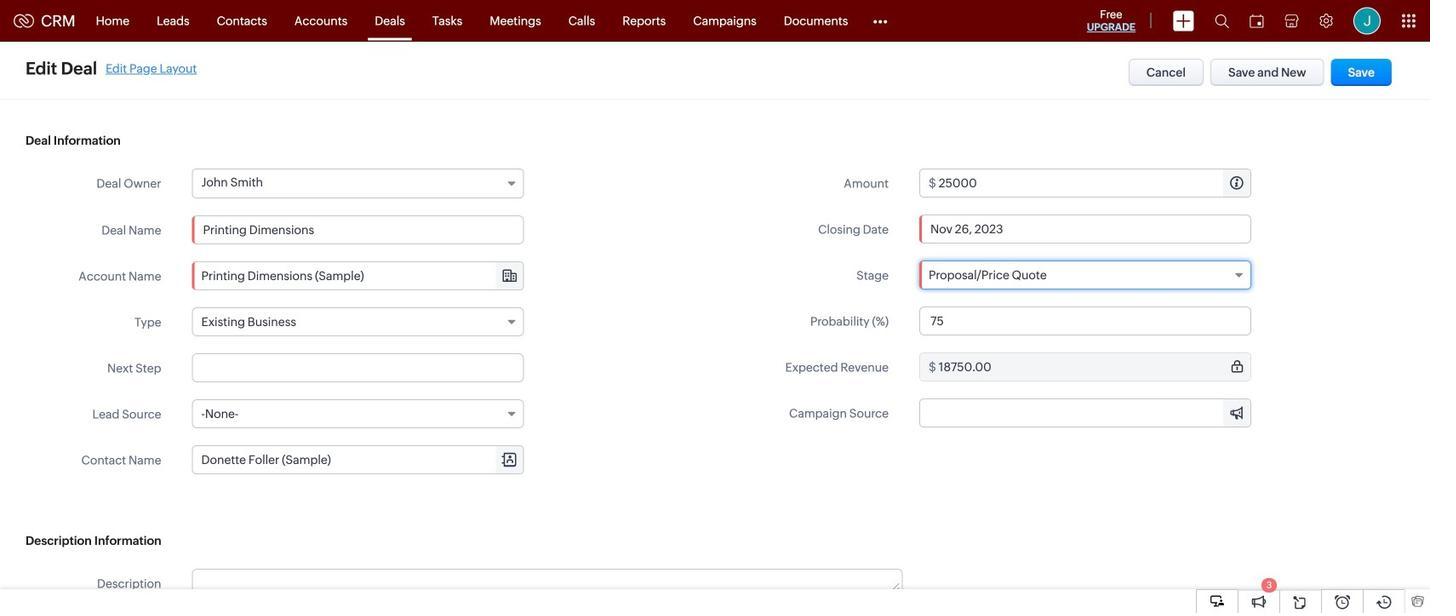 Task type: locate. For each thing, give the bounding box(es) containing it.
search element
[[1205, 0, 1240, 42]]

search image
[[1215, 14, 1230, 28]]

None field
[[920, 261, 1252, 290], [193, 262, 523, 290], [192, 307, 524, 336], [192, 399, 524, 428], [921, 399, 1251, 427], [193, 446, 523, 474], [920, 261, 1252, 290], [193, 262, 523, 290], [192, 307, 524, 336], [192, 399, 524, 428], [921, 399, 1251, 427], [193, 446, 523, 474]]

profile image
[[1354, 7, 1381, 34]]

None text field
[[939, 169, 1251, 197], [920, 307, 1252, 336], [192, 353, 524, 382], [939, 353, 1251, 381], [193, 570, 903, 597], [939, 169, 1251, 197], [920, 307, 1252, 336], [192, 353, 524, 382], [939, 353, 1251, 381], [193, 570, 903, 597]]

None text field
[[192, 215, 524, 244], [921, 399, 1251, 427], [192, 215, 524, 244], [921, 399, 1251, 427]]

calendar image
[[1250, 14, 1265, 28]]

MMM D, YYYY text field
[[920, 215, 1252, 244]]



Task type: vqa. For each thing, say whether or not it's contained in the screenshot.
King (Sample)'s 2024
no



Task type: describe. For each thing, give the bounding box(es) containing it.
Other Modules field
[[862, 7, 899, 34]]

profile element
[[1344, 0, 1392, 41]]

logo image
[[14, 14, 34, 28]]

create menu image
[[1174, 11, 1195, 31]]

create menu element
[[1163, 0, 1205, 41]]



